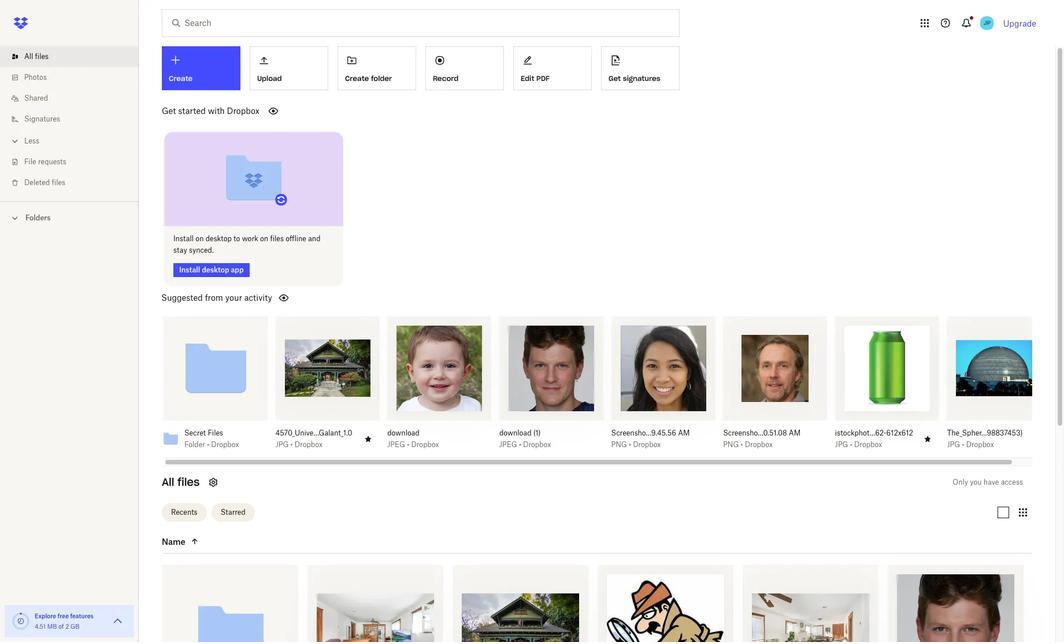 Task type: locate. For each thing, give the bounding box(es) containing it.
of
[[59, 623, 64, 630]]

5 share button from the left
[[761, 325, 798, 344]]

jpg • dropbox button down "4570_unive…galant_1.0" 'button'
[[276, 440, 354, 449]]

pdf
[[537, 74, 550, 83]]

• down download button
[[407, 440, 410, 449]]

0 horizontal spatial create
[[169, 74, 193, 83]]

files right deleted
[[52, 178, 65, 187]]

1 horizontal spatial get
[[609, 74, 621, 83]]

edit button
[[280, 325, 310, 344], [392, 325, 422, 344], [504, 325, 534, 344], [616, 325, 646, 344], [728, 325, 758, 344], [840, 325, 870, 344], [952, 325, 982, 344]]

2 am from the left
[[789, 428, 801, 437]]

1 download from the left
[[388, 428, 420, 437]]

• down download (1) button
[[519, 440, 522, 449]]

all files up "recents"
[[162, 475, 200, 489]]

create up 'started'
[[169, 74, 193, 83]]

download (1) button
[[500, 428, 578, 438]]

istockphot…62-
[[836, 428, 887, 437]]

• down 4570_unive…galant_1.0
[[291, 440, 293, 449]]

all up "recents"
[[162, 475, 174, 489]]

files left offline
[[270, 234, 284, 243]]

dropbox inside the_spher…98837453) jpg • dropbox
[[967, 440, 995, 449]]

0 vertical spatial desktop
[[206, 234, 232, 243]]

1 vertical spatial all
[[162, 475, 174, 489]]

create left folder
[[345, 74, 369, 83]]

files inside install on desktop to work on files offline and stay synced.
[[270, 234, 284, 243]]

jpg inside istockphot…62-612x612 jpg • dropbox
[[836, 440, 849, 449]]

6 share from the left
[[880, 329, 903, 339]]

am right screensho…9.45.56
[[679, 428, 690, 437]]

4 share from the left
[[655, 329, 679, 339]]

1 vertical spatial get
[[162, 106, 176, 116]]

screensho…0.51.08
[[724, 428, 788, 437]]

dropbox inside the 4570_unive…galant_1.0 jpg • dropbox
[[295, 440, 323, 449]]

5 • from the left
[[629, 440, 632, 449]]

file requests
[[24, 157, 66, 166]]

install inside install on desktop to work on files offline and stay synced.
[[174, 234, 194, 243]]

2 jpeg from the left
[[500, 440, 518, 449]]

with
[[208, 106, 225, 116]]

create inside button
[[345, 74, 369, 83]]

2 png • dropbox button from the left
[[724, 440, 802, 449]]

1 am from the left
[[679, 428, 690, 437]]

create inside 'dropdown button'
[[169, 74, 193, 83]]

0 horizontal spatial on
[[196, 234, 204, 243]]

2 share from the left
[[431, 329, 455, 339]]

1 share button from the left
[[313, 325, 350, 344]]

share button
[[313, 325, 350, 344], [425, 325, 462, 344], [537, 325, 574, 344], [649, 325, 686, 344], [761, 325, 798, 344], [873, 325, 910, 344], [985, 325, 1022, 344]]

deleted files
[[24, 178, 65, 187]]

0 horizontal spatial jpeg
[[388, 440, 405, 449]]

0 horizontal spatial am
[[679, 428, 690, 437]]

download inside the download jpeg • dropbox
[[388, 428, 420, 437]]

folders button
[[0, 209, 139, 226]]

files left folder settings icon
[[178, 475, 200, 489]]

folder settings image
[[207, 475, 221, 489]]

on right work
[[260, 234, 268, 243]]

install inside 'button'
[[179, 265, 200, 274]]

all files up photos
[[24, 52, 49, 61]]

1 horizontal spatial jpg
[[836, 440, 849, 449]]

download
[[388, 428, 420, 437], [500, 428, 532, 437]]

jpg down the_spher…98837453)
[[948, 440, 961, 449]]

all files link
[[9, 46, 139, 67]]

0 horizontal spatial all files
[[24, 52, 49, 61]]

1 jpeg from the left
[[388, 440, 405, 449]]

1 horizontal spatial download
[[500, 428, 532, 437]]

am inside screensho…0.51.08 am png • dropbox
[[789, 428, 801, 437]]

jpg • dropbox button down the istockphot…62-612x612 button
[[836, 440, 914, 449]]

1 vertical spatial all files
[[162, 475, 200, 489]]

get
[[609, 74, 621, 83], [162, 106, 176, 116]]

install down stay
[[179, 265, 200, 274]]

get inside button
[[609, 74, 621, 83]]

0 vertical spatial all files
[[24, 52, 49, 61]]

1 vertical spatial desktop
[[202, 265, 229, 274]]

4 share button from the left
[[649, 325, 686, 344]]

create for create
[[169, 74, 193, 83]]

6 • from the left
[[741, 440, 744, 449]]

signatures
[[24, 115, 60, 123]]

(1)
[[534, 428, 541, 437]]

dropbox
[[227, 106, 260, 116], [211, 440, 239, 449], [295, 440, 323, 449], [412, 440, 439, 449], [524, 440, 551, 449], [634, 440, 661, 449], [746, 440, 773, 449], [855, 440, 883, 449], [967, 440, 995, 449]]

share button for download (1) jpeg • dropbox
[[537, 325, 574, 344]]

0 horizontal spatial download
[[388, 428, 420, 437]]

png down screensho…0.51.08
[[724, 440, 739, 449]]

2 • from the left
[[291, 440, 293, 449]]

1 horizontal spatial on
[[260, 234, 268, 243]]

files
[[35, 52, 49, 61], [52, 178, 65, 187], [270, 234, 284, 243], [178, 475, 200, 489]]

dropbox right with on the left of page
[[227, 106, 260, 116]]

3 jpg from the left
[[948, 440, 961, 449]]

dropbox down download button
[[412, 440, 439, 449]]

jpeg down download (1) button
[[500, 440, 518, 449]]

2 share button from the left
[[425, 325, 462, 344]]

1 jpg from the left
[[276, 440, 289, 449]]

0 vertical spatial install
[[174, 234, 194, 243]]

less image
[[9, 135, 21, 147]]

dropbox down the istockphot…62-612x612 button
[[855, 440, 883, 449]]

file, download (1).jpeg row
[[889, 565, 1024, 642]]

jpg down istockphot…62-
[[836, 440, 849, 449]]

starred button
[[211, 503, 255, 522]]

1 share from the left
[[319, 329, 343, 339]]

2 png from the left
[[724, 440, 739, 449]]

0 horizontal spatial jpg
[[276, 440, 289, 449]]

dropbox inside istockphot…62-612x612 jpg • dropbox
[[855, 440, 883, 449]]

png • dropbox button down screensho…0.51.08 am button
[[724, 440, 802, 449]]

1 horizontal spatial jpeg • dropbox button
[[500, 440, 578, 449]]

1 horizontal spatial png • dropbox button
[[724, 440, 802, 449]]

1 edit button from the left
[[280, 325, 310, 344]]

file, 4570_university_ave____pierre_galant_1.0.jpg row
[[453, 565, 589, 642]]

0 horizontal spatial png
[[612, 440, 627, 449]]

jpg • dropbox button down the_spher…98837453) button
[[948, 440, 1026, 449]]

am for screensho…9.45.56 am png • dropbox
[[679, 428, 690, 437]]

2 edit button from the left
[[392, 325, 422, 344]]

2 horizontal spatial jpg
[[948, 440, 961, 449]]

4 edit button from the left
[[616, 325, 646, 344]]

jpeg • dropbox button down download (1) button
[[500, 440, 578, 449]]

dropbox down download (1) button
[[524, 440, 551, 449]]

dropbox down "screensho…9.45.56 am" button
[[634, 440, 661, 449]]

2 jpg from the left
[[836, 440, 849, 449]]

screensho…9.45.56 am button
[[612, 428, 690, 438]]

share
[[319, 329, 343, 339], [431, 329, 455, 339], [543, 329, 567, 339], [655, 329, 679, 339], [767, 329, 791, 339], [880, 329, 903, 339], [992, 329, 1015, 339]]

• down the_spher…98837453)
[[963, 440, 965, 449]]

0 horizontal spatial all
[[24, 52, 33, 61]]

your
[[225, 292, 242, 302]]

photos link
[[9, 67, 139, 88]]

from
[[205, 292, 223, 302]]

2 horizontal spatial jpg • dropbox button
[[948, 440, 1026, 449]]

0 horizontal spatial png • dropbox button
[[612, 440, 690, 449]]

1 horizontal spatial create
[[345, 74, 369, 83]]

install up stay
[[174, 234, 194, 243]]

all inside list item
[[24, 52, 33, 61]]

files inside list item
[[35, 52, 49, 61]]

create button
[[162, 46, 241, 90]]

• inside the download jpeg • dropbox
[[407, 440, 410, 449]]

• inside download (1) jpeg • dropbox
[[519, 440, 522, 449]]

1 • from the left
[[207, 440, 209, 449]]

1 horizontal spatial all
[[162, 475, 174, 489]]

4570_unive…galant_1.0
[[276, 428, 353, 437]]

am inside screensho…9.45.56 am png • dropbox
[[679, 428, 690, 437]]

• down screensho…9.45.56
[[629, 440, 632, 449]]

files up photos
[[35, 52, 49, 61]]

the_spher…98837453)
[[948, 428, 1024, 437]]

2 download from the left
[[500, 428, 532, 437]]

Search in folder "Dropbox" text field
[[185, 17, 656, 30]]

desktop
[[206, 234, 232, 243], [202, 265, 229, 274]]

png down screensho…9.45.56
[[612, 440, 627, 449]]

activity
[[245, 292, 272, 302]]

1 horizontal spatial jpeg
[[500, 440, 518, 449]]

2 on from the left
[[260, 234, 268, 243]]

png inside screensho…9.45.56 am png • dropbox
[[612, 440, 627, 449]]

edit button for screensho…9.45.56 am
[[616, 325, 646, 344]]

features
[[70, 613, 94, 620]]

download inside download (1) jpeg • dropbox
[[500, 428, 532, 437]]

photos
[[24, 73, 47, 82]]

jpg inside the_spher…98837453) jpg • dropbox
[[948, 440, 961, 449]]

upload button
[[250, 46, 329, 90]]

dropbox down secret files button
[[211, 440, 239, 449]]

dropbox image
[[9, 12, 32, 35]]

get for get started with dropbox
[[162, 106, 176, 116]]

png inside screensho…0.51.08 am png • dropbox
[[724, 440, 739, 449]]

all
[[24, 52, 33, 61], [162, 475, 174, 489]]

• inside screensho…0.51.08 am png • dropbox
[[741, 440, 744, 449]]

1 horizontal spatial png
[[724, 440, 739, 449]]

1 horizontal spatial jpg • dropbox button
[[836, 440, 914, 449]]

get left 'started'
[[162, 106, 176, 116]]

7 • from the left
[[851, 440, 853, 449]]

0 horizontal spatial jpg • dropbox button
[[276, 440, 354, 449]]

1 png from the left
[[612, 440, 627, 449]]

only you have access
[[954, 478, 1024, 486]]

create folder button
[[338, 46, 416, 90]]

8 • from the left
[[963, 440, 965, 449]]

list
[[0, 39, 139, 201]]

dropbox down 4570_unive…galant_1.0
[[295, 440, 323, 449]]

install
[[174, 234, 194, 243], [179, 265, 200, 274]]

share button for download jpeg • dropbox
[[425, 325, 462, 344]]

4570_unive…galant_1.0 button
[[276, 428, 354, 438]]

0 horizontal spatial jpeg • dropbox button
[[388, 440, 466, 449]]

jpg • dropbox button for 4570_unive…galant_1.0
[[276, 440, 354, 449]]

create
[[345, 74, 369, 83], [169, 74, 193, 83]]

2 jpeg • dropbox button from the left
[[500, 440, 578, 449]]

jpg • dropbox button
[[276, 440, 354, 449], [836, 440, 914, 449], [948, 440, 1026, 449]]

share button for 4570_unive…galant_1.0 jpg • dropbox
[[313, 325, 350, 344]]

6 edit button from the left
[[840, 325, 870, 344]]

file, db165f6aaa73d95c9004256537e7037b-uncropped_scaled_within_1536_1152.webp row
[[743, 565, 879, 642]]

list containing all files
[[0, 39, 139, 201]]

am right screensho…0.51.08
[[789, 428, 801, 437]]

png for screensho…9.45.56 am png • dropbox
[[612, 440, 627, 449]]

0 horizontal spatial get
[[162, 106, 176, 116]]

• inside the_spher…98837453) jpg • dropbox
[[963, 440, 965, 449]]

jpg inside the 4570_unive…galant_1.0 jpg • dropbox
[[276, 440, 289, 449]]

edit pdf
[[521, 74, 550, 83]]

jpeg inside download (1) jpeg • dropbox
[[500, 440, 518, 449]]

dropbox down the_spher…98837453)
[[967, 440, 995, 449]]

2 jpg • dropbox button from the left
[[836, 440, 914, 449]]

signatures
[[623, 74, 661, 83]]

3 share button from the left
[[537, 325, 574, 344]]

jpg down 4570_unive…galant_1.0
[[276, 440, 289, 449]]

1 png • dropbox button from the left
[[612, 440, 690, 449]]

desktop left to on the left
[[206, 234, 232, 243]]

7 share button from the left
[[985, 325, 1022, 344]]

3 jpg • dropbox button from the left
[[948, 440, 1026, 449]]

record button
[[426, 46, 504, 90]]

jpeg
[[388, 440, 405, 449], [500, 440, 518, 449]]

• down screensho…0.51.08
[[741, 440, 744, 449]]

png • dropbox button down "screensho…9.45.56 am" button
[[612, 440, 690, 449]]

mb
[[47, 623, 57, 630]]

2
[[65, 623, 69, 630]]

you
[[971, 478, 983, 486]]

file, 52f9044b7e2655d26eb85c0b2abdc392-uncropped_scaled_within_1536_1152.webp row
[[308, 565, 444, 642]]

•
[[207, 440, 209, 449], [291, 440, 293, 449], [407, 440, 410, 449], [519, 440, 522, 449], [629, 440, 632, 449], [741, 440, 744, 449], [851, 440, 853, 449], [963, 440, 965, 449]]

all files
[[24, 52, 49, 61], [162, 475, 200, 489]]

file, 1703238.jpg row
[[598, 565, 734, 642]]

1 jpg • dropbox button from the left
[[276, 440, 354, 449]]

install on desktop to work on files offline and stay synced.
[[174, 234, 321, 254]]

jpeg down download button
[[388, 440, 405, 449]]

0 vertical spatial get
[[609, 74, 621, 83]]

jpeg inside the download jpeg • dropbox
[[388, 440, 405, 449]]

access
[[1002, 478, 1024, 486]]

desktop inside install on desktop to work on files offline and stay synced.
[[206, 234, 232, 243]]

all up photos
[[24, 52, 33, 61]]

desktop left app at the top left of the page
[[202, 265, 229, 274]]

• right folder
[[207, 440, 209, 449]]

3 • from the left
[[407, 440, 410, 449]]

dropbox down screensho…0.51.08 am button
[[746, 440, 773, 449]]

get left signatures
[[609, 74, 621, 83]]

jpeg • dropbox button down download button
[[388, 440, 466, 449]]

get signatures
[[609, 74, 661, 83]]

1 jpeg • dropbox button from the left
[[388, 440, 466, 449]]

0 vertical spatial all
[[24, 52, 33, 61]]

the_spher…98837453) jpg • dropbox
[[948, 428, 1024, 449]]

on
[[196, 234, 204, 243], [260, 234, 268, 243]]

3 edit button from the left
[[504, 325, 534, 344]]

3 share from the left
[[543, 329, 567, 339]]

download for jpeg
[[500, 428, 532, 437]]

4 • from the left
[[519, 440, 522, 449]]

share for download jpeg • dropbox
[[431, 329, 455, 339]]

1 horizontal spatial am
[[789, 428, 801, 437]]

on up synced.
[[196, 234, 204, 243]]

jpeg • dropbox button
[[388, 440, 466, 449], [500, 440, 578, 449]]

png
[[612, 440, 627, 449], [724, 440, 739, 449]]

1 vertical spatial install
[[179, 265, 200, 274]]

• down istockphot…62-
[[851, 440, 853, 449]]

png for screensho…0.51.08 am png • dropbox
[[724, 440, 739, 449]]

6 share button from the left
[[873, 325, 910, 344]]



Task type: describe. For each thing, give the bounding box(es) containing it.
5 share from the left
[[767, 329, 791, 339]]

edit button for download
[[392, 325, 422, 344]]

jp
[[984, 19, 991, 27]]

1 on from the left
[[196, 234, 204, 243]]

7 share from the left
[[992, 329, 1015, 339]]

jpg for the_spher…98837453) jpg • dropbox
[[948, 440, 961, 449]]

istockphot…62-612x612 jpg • dropbox
[[836, 428, 914, 449]]

recents button
[[162, 503, 207, 522]]

png • dropbox button for screensho…0.51.08
[[724, 440, 802, 449]]

files
[[208, 428, 223, 437]]

secret files button
[[185, 428, 247, 438]]

share for screensho…9.45.56 am png • dropbox
[[655, 329, 679, 339]]

all files inside list item
[[24, 52, 49, 61]]

7 edit button from the left
[[952, 325, 982, 344]]

stay
[[174, 246, 187, 254]]

download (1) jpeg • dropbox
[[500, 428, 551, 449]]

the_spher…98837453) button
[[948, 428, 1026, 438]]

4570_unive…galant_1.0 jpg • dropbox
[[276, 428, 353, 449]]

files inside 'link'
[[52, 178, 65, 187]]

share for 4570_unive…galant_1.0 jpg • dropbox
[[319, 329, 343, 339]]

app
[[231, 265, 244, 274]]

upgrade link
[[1004, 18, 1037, 28]]

folder • dropbox button
[[185, 440, 247, 449]]

all files list item
[[0, 46, 139, 67]]

jpg • dropbox button for istockphot…62-
[[836, 440, 914, 449]]

share for istockphot…62-612x612 jpg • dropbox
[[880, 329, 903, 339]]

file
[[24, 157, 36, 166]]

jp button
[[979, 14, 997, 32]]

share button for screensho…9.45.56 am png • dropbox
[[649, 325, 686, 344]]

• inside the 4570_unive…galant_1.0 jpg • dropbox
[[291, 440, 293, 449]]

5 edit button from the left
[[728, 325, 758, 344]]

jpeg • dropbox button for download
[[388, 440, 466, 449]]

folder
[[371, 74, 392, 83]]

to
[[234, 234, 240, 243]]

download for •
[[388, 428, 420, 437]]

signatures link
[[9, 109, 139, 130]]

1 horizontal spatial all files
[[162, 475, 200, 489]]

share for download (1) jpeg • dropbox
[[543, 329, 567, 339]]

started
[[178, 106, 206, 116]]

screensho…0.51.08 am png • dropbox
[[724, 428, 801, 449]]

explore
[[35, 613, 56, 620]]

edit pdf button
[[514, 46, 592, 90]]

download jpeg • dropbox
[[388, 428, 439, 449]]

edit button for istockphot…62-612x612
[[840, 325, 870, 344]]

folder
[[185, 440, 205, 449]]

share button for istockphot…62-612x612 jpg • dropbox
[[873, 325, 910, 344]]

upgrade
[[1004, 18, 1037, 28]]

am for screensho…0.51.08 am png • dropbox
[[789, 428, 801, 437]]

dropbox inside screensho…0.51.08 am png • dropbox
[[746, 440, 773, 449]]

record
[[433, 74, 459, 83]]

secret files folder • dropbox
[[185, 428, 239, 449]]

less
[[24, 137, 39, 145]]

recents
[[171, 508, 198, 517]]

get started with dropbox
[[162, 106, 260, 116]]

• inside secret files folder • dropbox
[[207, 440, 209, 449]]

install desktop app button
[[174, 263, 250, 277]]

edit button for download (1)
[[504, 325, 534, 344]]

get for get signatures
[[609, 74, 621, 83]]

shared link
[[9, 88, 139, 109]]

gb
[[71, 623, 80, 630]]

download button
[[388, 428, 466, 438]]

upload
[[257, 74, 282, 83]]

jpeg • dropbox button for download (1)
[[500, 440, 578, 449]]

deleted files link
[[9, 172, 139, 193]]

• inside screensho…9.45.56 am png • dropbox
[[629, 440, 632, 449]]

shared
[[24, 94, 48, 102]]

starred
[[221, 508, 246, 517]]

explore free features 4.51 mb of 2 gb
[[35, 613, 94, 630]]

folders
[[25, 213, 51, 222]]

dropbox inside the download jpeg • dropbox
[[412, 440, 439, 449]]

suggested from your activity
[[161, 292, 272, 302]]

synced.
[[189, 246, 214, 254]]

work
[[242, 234, 258, 243]]

screensho…9.45.56
[[612, 428, 677, 437]]

create folder
[[345, 74, 392, 83]]

deleted
[[24, 178, 50, 187]]

screensho…0.51.08 am button
[[724, 428, 802, 438]]

png • dropbox button for screensho…9.45.56
[[612, 440, 690, 449]]

requests
[[38, 157, 66, 166]]

install for install desktop app
[[179, 265, 200, 274]]

jpg for 4570_unive…galant_1.0 jpg • dropbox
[[276, 440, 289, 449]]

desktop inside 'button'
[[202, 265, 229, 274]]

secret
[[185, 428, 206, 437]]

jpg • dropbox button for the_spher…98837453)
[[948, 440, 1026, 449]]

dropbox inside download (1) jpeg • dropbox
[[524, 440, 551, 449]]

name button
[[162, 535, 259, 548]]

edit button for 4570_unive…galant_1.0
[[280, 325, 310, 344]]

dropbox inside secret files folder • dropbox
[[211, 440, 239, 449]]

free
[[58, 613, 69, 620]]

dropbox inside screensho…9.45.56 am png • dropbox
[[634, 440, 661, 449]]

and
[[308, 234, 321, 243]]

• inside istockphot…62-612x612 jpg • dropbox
[[851, 440, 853, 449]]

file requests link
[[9, 152, 139, 172]]

install desktop app
[[179, 265, 244, 274]]

have
[[984, 478, 1000, 486]]

folder, secret files row
[[163, 565, 298, 642]]

quota usage element
[[12, 612, 30, 631]]

suggested
[[161, 292, 203, 302]]

istockphot…62-612x612 button
[[836, 428, 914, 438]]

612x612
[[887, 428, 914, 437]]

get signatures button
[[602, 46, 680, 90]]

screensho…9.45.56 am png • dropbox
[[612, 428, 690, 449]]

edit inside edit pdf button
[[521, 74, 535, 83]]

offline
[[286, 234, 307, 243]]

name
[[162, 536, 186, 546]]

only
[[954, 478, 969, 486]]

create for create folder
[[345, 74, 369, 83]]

install for install on desktop to work on files offline and stay synced.
[[174, 234, 194, 243]]

4.51
[[35, 623, 46, 630]]



Task type: vqa. For each thing, say whether or not it's contained in the screenshot.
dropbox in Secret Files Folder • Dropbox
yes



